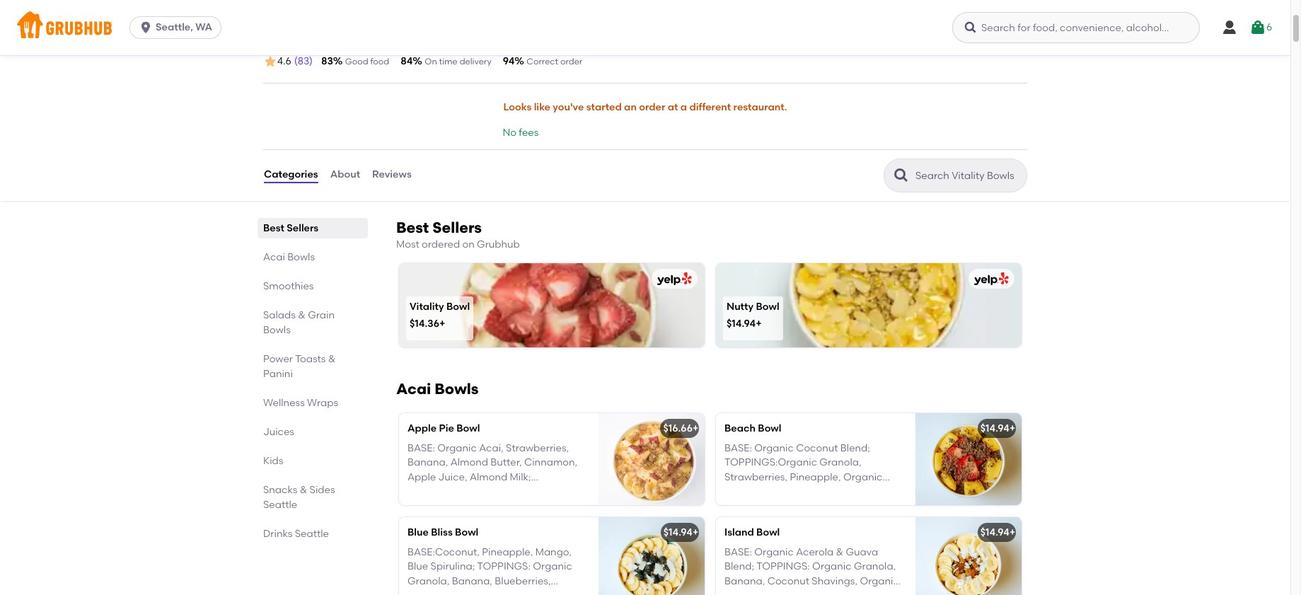 Task type: vqa. For each thing, say whether or not it's contained in the screenshot.
rightmost Acai Bowls
yes



Task type: describe. For each thing, give the bounding box(es) containing it.
guava
[[846, 546, 878, 558]]

correct
[[527, 57, 558, 67]]

grubhub
[[477, 238, 520, 250]]

no fees
[[503, 127, 539, 139]]

ordered
[[422, 238, 460, 250]]

2 vertical spatial bowls
[[435, 380, 479, 398]]

seattle inside snacks & sides seattle
[[263, 499, 297, 511]]

coconut for mango,
[[408, 590, 450, 595]]

salads & grain bowls
[[263, 309, 335, 336]]

delivery
[[460, 57, 492, 67]]

nutty
[[727, 301, 754, 313]]

spirulina;
[[431, 561, 475, 573]]

about
[[330, 169, 360, 181]]

about button
[[330, 150, 361, 201]]

organic inside base:coconut, pineapple, mango, blue spirulina;  toppings: organic granola, banana, blueberries, coconut shavings
[[533, 561, 572, 573]]

coconut inside the base: organic coconut blend; toppings:organic granola, strawberries, pineapple, organic cacao nibs
[[796, 442, 838, 454]]

wa
[[195, 21, 212, 33]]

star icon image
[[263, 55, 277, 69]]

acerola
[[796, 546, 834, 558]]

toppings: inside "base: organic acerola & guava blend;  toppings: organic granola, banana, coconut shavings, organic mulberries"
[[757, 561, 810, 573]]

beach bowl
[[725, 422, 782, 434]]

seattle, wa button
[[130, 16, 227, 39]]

bowl for island bowl
[[757, 526, 780, 538]]

correct order
[[527, 57, 583, 67]]

0 horizontal spatial order
[[560, 57, 583, 67]]

vitality
[[410, 301, 444, 313]]

you've
[[553, 101, 584, 113]]

drinks
[[263, 528, 293, 540]]

snacks
[[263, 484, 297, 496]]

83
[[321, 55, 333, 67]]

smoothies
[[263, 280, 314, 292]]

time
[[439, 57, 458, 67]]

4.6
[[277, 55, 291, 67]]

looks like you've started an order at a different restaurant.
[[504, 101, 787, 113]]

shavings,
[[812, 575, 858, 587]]

sellers for best sellers
[[287, 222, 319, 234]]

different
[[690, 101, 731, 113]]

started
[[587, 101, 622, 113]]

seattle, wa
[[156, 21, 212, 33]]

granola, inside the base: organic coconut blend; toppings:organic granola, strawberries, pineapple, organic cacao nibs
[[820, 457, 862, 469]]

order inside 'looks like you've started an order at a different restaurant.' button
[[639, 101, 665, 113]]

pineapple, inside the base: organic coconut blend; toppings:organic granola, strawberries, pineapple, organic cacao nibs
[[790, 471, 841, 483]]

beach
[[725, 422, 756, 434]]

1 blue from the top
[[408, 526, 429, 538]]

best sellers most ordered on grubhub
[[396, 218, 520, 250]]

pineapple, inside base:coconut, pineapple, mango, blue spirulina;  toppings: organic granola, banana, blueberries, coconut shavings
[[482, 546, 533, 558]]

an
[[624, 101, 637, 113]]

a
[[681, 101, 687, 113]]

0 vertical spatial bowls
[[288, 251, 315, 263]]

best sellers
[[263, 222, 319, 234]]

power toasts & panini
[[263, 353, 336, 380]]

base:coconut,
[[408, 546, 480, 558]]

fees
[[519, 127, 539, 139]]

granola, inside "base: organic acerola & guava blend;  toppings: organic granola, banana, coconut shavings, organic mulberries"
[[854, 561, 896, 573]]

(83)
[[294, 55, 313, 67]]

wellness
[[263, 397, 305, 409]]

6 button
[[1250, 15, 1273, 40]]

base:coconut, pineapple, mango, blue spirulina;  toppings: organic granola, banana, blueberries, coconut shavings
[[408, 546, 572, 595]]

bowl right pie on the bottom left of the page
[[457, 422, 480, 434]]

subscription pass image
[[263, 35, 278, 47]]

mango,
[[536, 546, 572, 558]]

1 vertical spatial acai
[[396, 380, 431, 398]]

main navigation navigation
[[0, 0, 1291, 55]]

most
[[396, 238, 419, 250]]

1 vertical spatial seattle
[[295, 528, 329, 540]]

toppings: inside base:coconut, pineapple, mango, blue spirulina;  toppings: organic granola, banana, blueberries, coconut shavings
[[477, 561, 531, 573]]

wellness wraps
[[263, 397, 338, 409]]

best for best sellers most ordered on grubhub
[[396, 218, 429, 236]]

$16.66
[[663, 422, 693, 434]]

good
[[345, 57, 368, 67]]

grain
[[308, 309, 335, 321]]

snacks & sides seattle
[[263, 484, 335, 511]]

nibs
[[760, 486, 781, 498]]

mulberries
[[725, 590, 775, 595]]

granola, inside base:coconut, pineapple, mango, blue spirulina;  toppings: organic granola, banana, blueberries, coconut shavings
[[408, 575, 450, 587]]

$14.94 + for base:coconut, pineapple, mango, blue spirulina;  toppings: organic granola, banana, blueberries, coconut shavings
[[664, 526, 699, 538]]

6
[[1267, 21, 1273, 33]]

juices
[[263, 426, 294, 438]]

food
[[370, 57, 389, 67]]

vitality bowls logo image
[[967, 0, 1016, 13]]

cacao
[[725, 486, 758, 498]]

at
[[668, 101, 678, 113]]

yelp image for nutty bowl
[[972, 272, 1009, 286]]

1 horizontal spatial svg image
[[964, 21, 978, 35]]

on time delivery
[[425, 57, 492, 67]]

search icon image
[[893, 167, 910, 184]]

island bowl
[[725, 526, 780, 538]]

blend; inside the base: organic coconut blend; toppings:organic granola, strawberries, pineapple, organic cacao nibs
[[841, 442, 870, 454]]

2 horizontal spatial svg image
[[1221, 19, 1238, 36]]

seattle,
[[156, 21, 193, 33]]

0 vertical spatial acai bowls
[[263, 251, 315, 263]]

no
[[503, 127, 517, 139]]

bowl right bliss
[[455, 526, 479, 538]]

categories button
[[263, 150, 319, 201]]

toppings:organic
[[725, 457, 817, 469]]

island bowl image
[[916, 517, 1022, 595]]

& inside "base: organic acerola & guava blend;  toppings: organic granola, banana, coconut shavings, organic mulberries"
[[836, 546, 844, 558]]

svg image inside the "seattle, wa" button
[[139, 21, 153, 35]]

blueberries,
[[495, 575, 551, 587]]

categories
[[264, 169, 318, 181]]

bowl for vitality bowl $14.36 +
[[447, 301, 470, 313]]



Task type: locate. For each thing, give the bounding box(es) containing it.
2 base: from the top
[[725, 546, 752, 558]]

best down categories button
[[263, 222, 284, 234]]

apple pie bowl image
[[599, 413, 705, 505]]

1 horizontal spatial acai bowls
[[396, 380, 479, 398]]

0 vertical spatial order
[[560, 57, 583, 67]]

1 vertical spatial granola,
[[854, 561, 896, 573]]

granola, down guava at the bottom right
[[854, 561, 896, 573]]

1 vertical spatial bowls
[[263, 324, 291, 336]]

+ inside nutty bowl $14.94 +
[[756, 318, 762, 330]]

best up most
[[396, 218, 429, 236]]

bowls down best sellers
[[288, 251, 315, 263]]

yelp image for vitality bowl
[[655, 272, 692, 286]]

bowl right beach
[[758, 422, 782, 434]]

granola,
[[820, 457, 862, 469], [854, 561, 896, 573], [408, 575, 450, 587]]

coconut for acerola
[[768, 575, 810, 587]]

1 horizontal spatial blend;
[[841, 442, 870, 454]]

svg image down the vitality bowls logo
[[964, 21, 978, 35]]

bowls down salads at the bottom left of the page
[[263, 324, 291, 336]]

1 horizontal spatial banana,
[[725, 575, 765, 587]]

good food
[[345, 57, 389, 67]]

svg image left seattle,
[[139, 21, 153, 35]]

banana,
[[452, 575, 493, 587], [725, 575, 765, 587]]

base: organic acerola & guava blend;  toppings: organic granola, banana, coconut shavings, organic mulberries
[[725, 546, 899, 595]]

& inside salads & grain bowls
[[298, 309, 306, 321]]

blue down base:coconut,
[[408, 561, 428, 573]]

apple
[[408, 422, 437, 434]]

acai bowls up the smoothies
[[263, 251, 315, 263]]

base: down island in the bottom of the page
[[725, 546, 752, 558]]

toppings:
[[477, 561, 531, 573], [757, 561, 810, 573]]

bowl right vitality
[[447, 301, 470, 313]]

1 toppings: from the left
[[477, 561, 531, 573]]

1 vertical spatial acai bowls
[[396, 380, 479, 398]]

0 horizontal spatial acai
[[263, 251, 285, 263]]

base: for base: organic acerola & guava blend;  toppings: organic granola, banana, coconut shavings, organic mulberries
[[725, 546, 752, 558]]

0 vertical spatial base:
[[725, 442, 752, 454]]

2 vertical spatial coconut
[[408, 590, 450, 595]]

bowls up pie on the bottom left of the page
[[435, 380, 479, 398]]

sellers inside best sellers most ordered on grubhub
[[433, 218, 482, 236]]

1 vertical spatial pineapple,
[[482, 546, 533, 558]]

1 horizontal spatial sellers
[[433, 218, 482, 236]]

kids
[[263, 455, 283, 467]]

0 vertical spatial blue
[[408, 526, 429, 538]]

base: down beach
[[725, 442, 752, 454]]

Search for food, convenience, alcohol... search field
[[953, 12, 1200, 43]]

& inside power toasts & panini
[[328, 353, 336, 365]]

1 horizontal spatial best
[[396, 218, 429, 236]]

looks like you've started an order at a different restaurant. button
[[503, 92, 788, 123]]

1 vertical spatial blend;
[[725, 561, 754, 573]]

$14.94 for base: organic acerola & guava blend;  toppings: organic granola, banana, coconut shavings, organic mulberries
[[981, 526, 1010, 538]]

toppings: up the blueberries,
[[477, 561, 531, 573]]

banana, up shavings
[[452, 575, 493, 587]]

0 horizontal spatial pineapple,
[[482, 546, 533, 558]]

& left grain
[[298, 309, 306, 321]]

1 yelp image from the left
[[655, 272, 692, 286]]

sellers
[[433, 218, 482, 236], [287, 222, 319, 234]]

reviews button
[[372, 150, 412, 201]]

1 horizontal spatial acai
[[396, 380, 431, 398]]

acai
[[263, 251, 285, 263], [396, 380, 431, 398]]

order right correct
[[560, 57, 583, 67]]

seattle right the drinks
[[295, 528, 329, 540]]

0 horizontal spatial toppings:
[[477, 561, 531, 573]]

bowl right island in the bottom of the page
[[757, 526, 780, 538]]

shavings
[[452, 590, 495, 595]]

toasts
[[295, 353, 326, 365]]

+ for beach bowl
[[1010, 422, 1016, 434]]

strawberries,
[[725, 471, 788, 483]]

blue
[[408, 526, 429, 538], [408, 561, 428, 573]]

salads
[[263, 309, 296, 321]]

+ for blue bliss bowl
[[693, 526, 699, 538]]

1 vertical spatial base:
[[725, 546, 752, 558]]

84
[[401, 55, 413, 67]]

bowl for nutty bowl $14.94 +
[[756, 301, 780, 313]]

seattle down snacks
[[263, 499, 297, 511]]

svg image
[[1250, 19, 1267, 36]]

& inside snacks & sides seattle
[[300, 484, 307, 496]]

sides
[[310, 484, 335, 496]]

& left sides
[[300, 484, 307, 496]]

blue left bliss
[[408, 526, 429, 538]]

panini
[[263, 368, 293, 380]]

0 horizontal spatial blend;
[[725, 561, 754, 573]]

granola, down spirulina;
[[408, 575, 450, 587]]

blend; inside "base: organic acerola & guava blend;  toppings: organic granola, banana, coconut shavings, organic mulberries"
[[725, 561, 754, 573]]

bowl for beach bowl
[[758, 422, 782, 434]]

1 horizontal spatial toppings:
[[757, 561, 810, 573]]

1 vertical spatial blue
[[408, 561, 428, 573]]

svg image left svg image
[[1221, 19, 1238, 36]]

sellers down categories button
[[287, 222, 319, 234]]

0 horizontal spatial svg image
[[139, 21, 153, 35]]

on
[[425, 57, 437, 67]]

bowl
[[447, 301, 470, 313], [756, 301, 780, 313], [457, 422, 480, 434], [758, 422, 782, 434], [455, 526, 479, 538], [757, 526, 780, 538]]

$14.94 + for base: organic acerola & guava blend;  toppings: organic granola, banana, coconut shavings, organic mulberries
[[981, 526, 1016, 538]]

bowl inside vitality bowl $14.36 +
[[447, 301, 470, 313]]

+
[[439, 318, 445, 330], [756, 318, 762, 330], [693, 422, 699, 434], [1010, 422, 1016, 434], [693, 526, 699, 538], [1010, 526, 1016, 538]]

coconut
[[796, 442, 838, 454], [768, 575, 810, 587], [408, 590, 450, 595]]

2 toppings: from the left
[[757, 561, 810, 573]]

base:
[[725, 442, 752, 454], [725, 546, 752, 558]]

best
[[396, 218, 429, 236], [263, 222, 284, 234]]

on
[[462, 238, 475, 250]]

blue bliss bowl image
[[599, 517, 705, 595]]

pie
[[439, 422, 454, 434]]

pineapple, down toppings:organic
[[790, 471, 841, 483]]

coconut inside "base: organic acerola & guava blend;  toppings: organic granola, banana, coconut shavings, organic mulberries"
[[768, 575, 810, 587]]

base: for base: organic coconut blend; toppings:organic granola, strawberries, pineapple, organic cacao nibs
[[725, 442, 752, 454]]

0 horizontal spatial best
[[263, 222, 284, 234]]

bowl right nutty
[[756, 301, 780, 313]]

acai bowls up "apple pie bowl"
[[396, 380, 479, 398]]

0 horizontal spatial acai bowls
[[263, 251, 315, 263]]

blend;
[[841, 442, 870, 454], [725, 561, 754, 573]]

best inside best sellers most ordered on grubhub
[[396, 218, 429, 236]]

bowl inside nutty bowl $14.94 +
[[756, 301, 780, 313]]

pineapple,
[[790, 471, 841, 483], [482, 546, 533, 558]]

like
[[534, 101, 551, 113]]

restaurant.
[[734, 101, 787, 113]]

apple pie bowl
[[408, 422, 480, 434]]

2 blue from the top
[[408, 561, 428, 573]]

sellers up on
[[433, 218, 482, 236]]

coconut up toppings:organic
[[796, 442, 838, 454]]

organic
[[755, 442, 794, 454], [844, 471, 883, 483], [755, 546, 794, 558], [533, 561, 572, 573], [812, 561, 852, 573], [860, 575, 899, 587]]

coconut down spirulina;
[[408, 590, 450, 595]]

banana, up mulberries
[[725, 575, 765, 587]]

sellers for best sellers most ordered on grubhub
[[433, 218, 482, 236]]

0 vertical spatial granola,
[[820, 457, 862, 469]]

+ for island bowl
[[1010, 526, 1016, 538]]

Search Vitality Bowls search field
[[914, 169, 1023, 182]]

+ for apple pie bowl
[[693, 422, 699, 434]]

0 vertical spatial acai
[[263, 251, 285, 263]]

coconut down acerola
[[768, 575, 810, 587]]

1 horizontal spatial yelp image
[[972, 272, 1009, 286]]

1 banana, from the left
[[452, 575, 493, 587]]

base: inside "base: organic acerola & guava blend;  toppings: organic granola, banana, coconut shavings, organic mulberries"
[[725, 546, 752, 558]]

0 vertical spatial pineapple,
[[790, 471, 841, 483]]

2 vertical spatial granola,
[[408, 575, 450, 587]]

vitality bowl $14.36 +
[[410, 301, 470, 330]]

& right toasts
[[328, 353, 336, 365]]

wraps
[[307, 397, 338, 409]]

2 banana, from the left
[[725, 575, 765, 587]]

2 yelp image from the left
[[972, 272, 1009, 286]]

0 horizontal spatial sellers
[[287, 222, 319, 234]]

$14.94 inside nutty bowl $14.94 +
[[727, 318, 756, 330]]

reviews
[[372, 169, 412, 181]]

blue inside base:coconut, pineapple, mango, blue spirulina;  toppings: organic granola, banana, blueberries, coconut shavings
[[408, 561, 428, 573]]

acai up 'apple'
[[396, 380, 431, 398]]

& left guava at the bottom right
[[836, 546, 844, 558]]

0 horizontal spatial yelp image
[[655, 272, 692, 286]]

$16.66 +
[[663, 422, 699, 434]]

bliss
[[431, 526, 453, 538]]

0 vertical spatial seattle
[[263, 499, 297, 511]]

toppings: down acerola
[[757, 561, 810, 573]]

1 base: from the top
[[725, 442, 752, 454]]

+ inside vitality bowl $14.36 +
[[439, 318, 445, 330]]

beach bowl image
[[916, 413, 1022, 505]]

base: inside the base: organic coconut blend; toppings:organic granola, strawberries, pineapple, organic cacao nibs
[[725, 442, 752, 454]]

$14.36
[[410, 318, 439, 330]]

yelp image
[[655, 272, 692, 286], [972, 272, 1009, 286]]

1 horizontal spatial order
[[639, 101, 665, 113]]

bowls inside salads & grain bowls
[[263, 324, 291, 336]]

&
[[298, 309, 306, 321], [328, 353, 336, 365], [300, 484, 307, 496], [836, 546, 844, 558]]

banana, inside "base: organic acerola & guava blend;  toppings: organic granola, banana, coconut shavings, organic mulberries"
[[725, 575, 765, 587]]

$14.94 for base:coconut, pineapple, mango, blue spirulina;  toppings: organic granola, banana, blueberries, coconut shavings
[[664, 526, 693, 538]]

banana, inside base:coconut, pineapple, mango, blue spirulina;  toppings: organic granola, banana, blueberries, coconut shavings
[[452, 575, 493, 587]]

0 vertical spatial blend;
[[841, 442, 870, 454]]

acai up the smoothies
[[263, 251, 285, 263]]

best for best sellers
[[263, 222, 284, 234]]

base: organic coconut blend; toppings:organic granola, strawberries, pineapple, organic cacao nibs
[[725, 442, 883, 498]]

1 vertical spatial order
[[639, 101, 665, 113]]

granola, right toppings:organic
[[820, 457, 862, 469]]

bowls
[[288, 251, 315, 263], [263, 324, 291, 336], [435, 380, 479, 398]]

order left at
[[639, 101, 665, 113]]

94
[[503, 55, 515, 67]]

drinks seattle
[[263, 528, 329, 540]]

$14.94 for base: organic coconut blend; toppings:organic granola, strawberries, pineapple, organic cacao nibs
[[981, 422, 1010, 434]]

looks
[[504, 101, 532, 113]]

0 vertical spatial coconut
[[796, 442, 838, 454]]

island
[[725, 526, 754, 538]]

1 horizontal spatial pineapple,
[[790, 471, 841, 483]]

nutty bowl $14.94 +
[[727, 301, 780, 330]]

power
[[263, 353, 293, 365]]

blue bliss bowl
[[408, 526, 479, 538]]

svg image
[[1221, 19, 1238, 36], [139, 21, 153, 35], [964, 21, 978, 35]]

coconut inside base:coconut, pineapple, mango, blue spirulina;  toppings: organic granola, banana, blueberries, coconut shavings
[[408, 590, 450, 595]]

$14.94 + for base: organic coconut blend; toppings:organic granola, strawberries, pineapple, organic cacao nibs
[[981, 422, 1016, 434]]

0 horizontal spatial banana,
[[452, 575, 493, 587]]

1 vertical spatial coconut
[[768, 575, 810, 587]]

pineapple, up the blueberries,
[[482, 546, 533, 558]]



